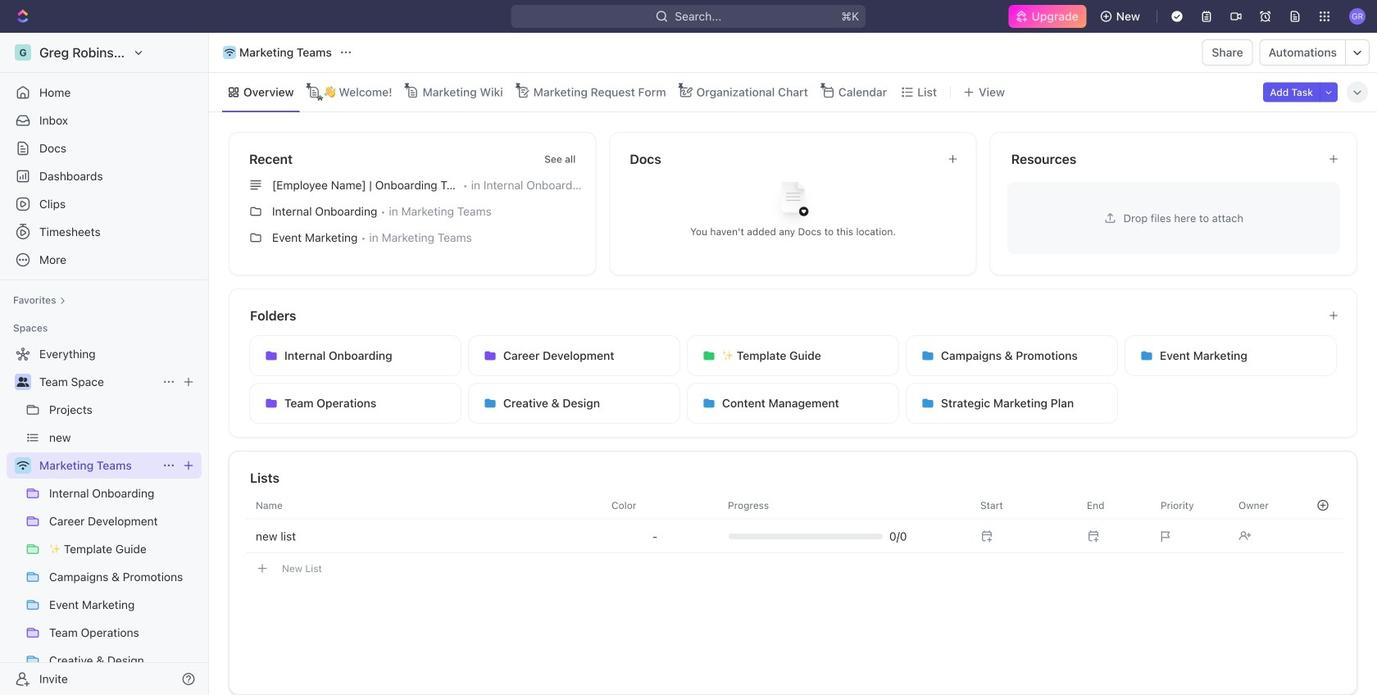 Task type: describe. For each thing, give the bounding box(es) containing it.
tree inside sidebar navigation
[[7, 341, 202, 695]]

user group image
[[17, 377, 29, 387]]

wifi image inside tree
[[17, 461, 29, 471]]

0 vertical spatial wifi image
[[225, 48, 235, 57]]



Task type: locate. For each thing, give the bounding box(es) containing it.
1 vertical spatial wifi image
[[17, 461, 29, 471]]

tree
[[7, 341, 202, 695]]

wifi image
[[225, 48, 235, 57], [17, 461, 29, 471]]

1 horizontal spatial wifi image
[[225, 48, 235, 57]]

greg robinson's workspace, , element
[[15, 44, 31, 61]]

no most used docs image
[[761, 169, 826, 235]]

sidebar navigation
[[0, 33, 212, 695]]

dropdown menu image
[[653, 530, 658, 543]]

0 horizontal spatial wifi image
[[17, 461, 29, 471]]



Task type: vqa. For each thing, say whether or not it's contained in the screenshot.
tree within Sidebar navigation
yes



